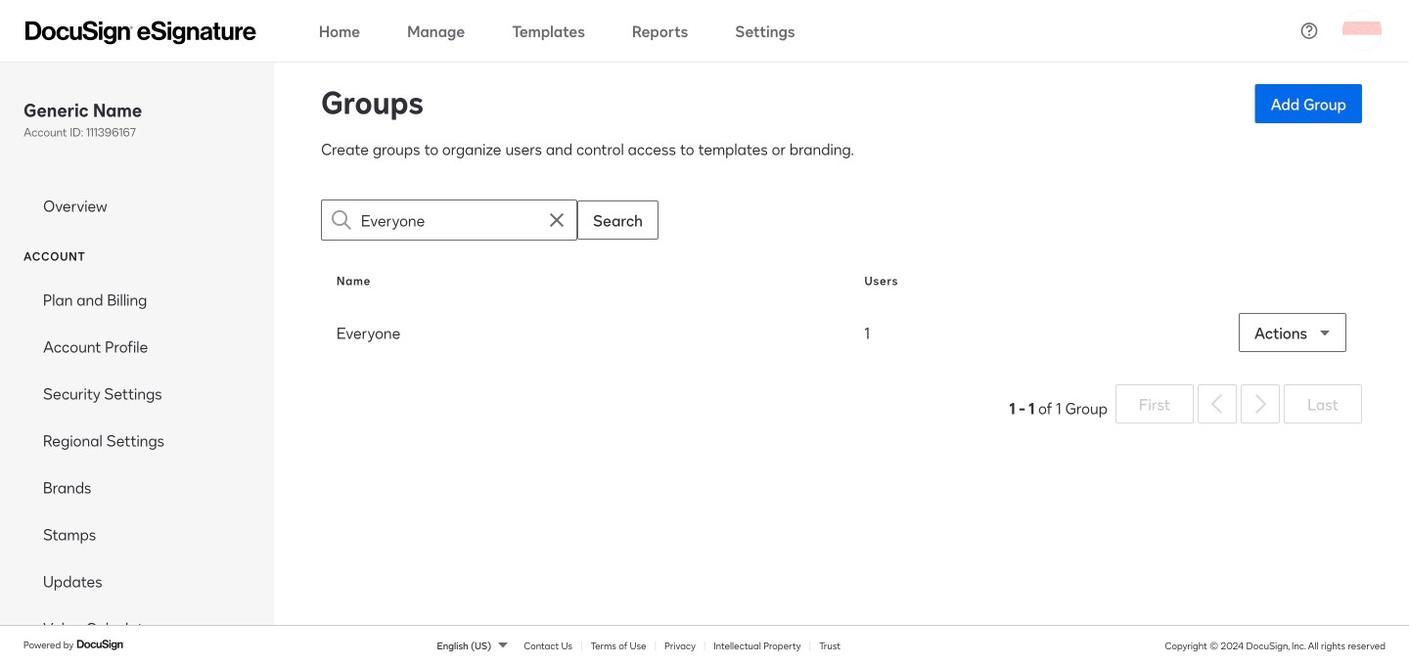 Task type: locate. For each thing, give the bounding box(es) containing it.
your uploaded profile image image
[[1343, 11, 1382, 50]]

docusign admin image
[[25, 21, 256, 45]]



Task type: vqa. For each thing, say whether or not it's contained in the screenshot.
Your uploaded profile image
yes



Task type: describe. For each thing, give the bounding box(es) containing it.
Search text field
[[361, 201, 537, 240]]

account element
[[0, 276, 274, 652]]

docusign image
[[76, 637, 125, 653]]



